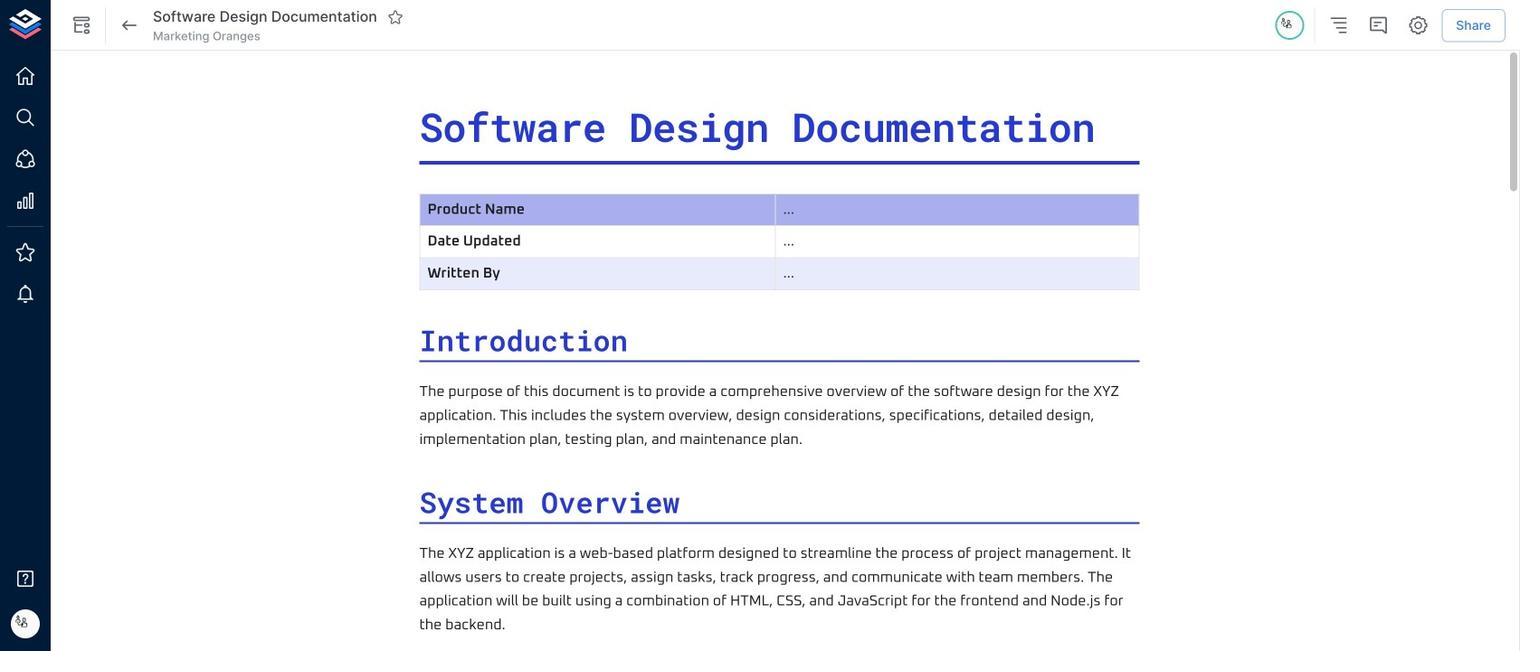 Task type: describe. For each thing, give the bounding box(es) containing it.
comments image
[[1368, 14, 1389, 36]]

favorite image
[[387, 9, 403, 25]]

show wiki image
[[71, 14, 92, 36]]



Task type: locate. For each thing, give the bounding box(es) containing it.
settings image
[[1407, 14, 1429, 36]]

table of contents image
[[1328, 14, 1349, 36]]

ruby anderson image
[[1277, 13, 1302, 38]]

go back image
[[119, 14, 140, 36]]



Task type: vqa. For each thing, say whether or not it's contained in the screenshot.
unlimited
no



